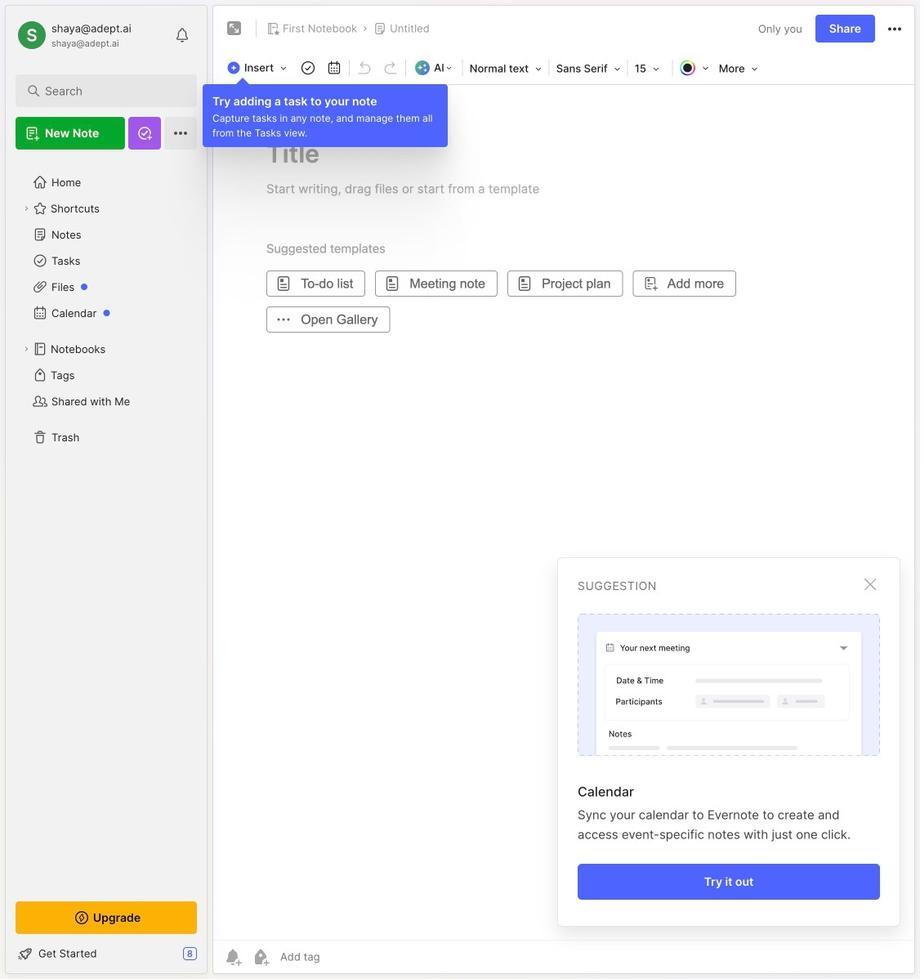 Task type: describe. For each thing, give the bounding box(es) containing it.
main element
[[0, 0, 213, 980]]

expand notebooks image
[[21, 344, 31, 354]]

insert image
[[223, 57, 295, 79]]

task image
[[297, 56, 320, 79]]

font family image
[[552, 57, 626, 79]]

Note Editor text field
[[213, 84, 915, 941]]

Search text field
[[45, 83, 175, 99]]

note window element
[[213, 5, 916, 975]]

expand note image
[[225, 19, 245, 38]]

add tag image
[[251, 948, 271, 968]]

add a reminder image
[[223, 948, 243, 968]]



Task type: locate. For each thing, give the bounding box(es) containing it.
calendar event image
[[323, 56, 346, 79]]

heading level image
[[465, 57, 548, 79]]

tree
[[6, 159, 207, 887]]

more image
[[715, 57, 764, 79]]

None search field
[[45, 81, 175, 101]]

tree inside main element
[[6, 159, 207, 887]]

font color image
[[675, 56, 715, 79]]

font size image
[[630, 57, 671, 79]]

none search field inside main element
[[45, 81, 175, 101]]



Task type: vqa. For each thing, say whether or not it's contained in the screenshot.
Note Window Element
yes



